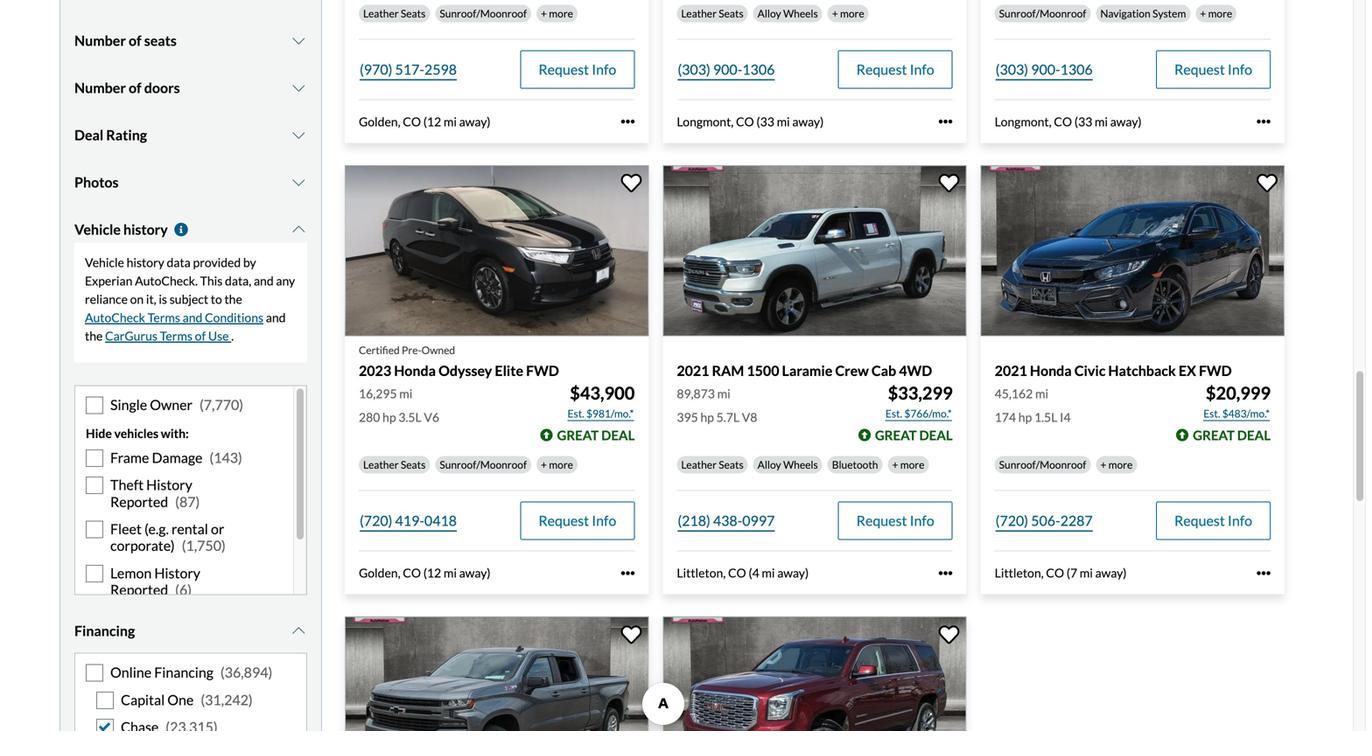 Task type: describe. For each thing, give the bounding box(es) containing it.
est. for $43,900
[[568, 407, 584, 420]]

use
[[208, 329, 229, 344]]

(33 for alloy wheels
[[756, 114, 774, 129]]

ellipsis h image for golden, co (12 mi away)
[[621, 115, 635, 129]]

info for (720) 419-0418 button
[[592, 512, 616, 530]]

89,873 mi 395 hp 5.7l v8
[[677, 386, 757, 425]]

provided
[[193, 255, 241, 270]]

45,162 mi 174 hp 1.5l i4
[[995, 386, 1071, 425]]

elite
[[495, 362, 523, 379]]

(218) 438-0997 button
[[677, 502, 776, 540]]

theft
[[110, 477, 144, 494]]

navigation
[[1100, 7, 1150, 20]]

cargurus terms of use .
[[105, 329, 234, 344]]

0997
[[742, 512, 775, 530]]

great deal for $33,299
[[875, 428, 953, 443]]

and left any
[[254, 274, 274, 289]]

$766/mo.*
[[904, 407, 952, 420]]

crystal black pearl 2021 honda civic hatchback ex fwd hatchback front-wheel drive automatic image
[[981, 165, 1285, 336]]

fleet
[[110, 521, 142, 538]]

vehicles
[[114, 426, 158, 441]]

system
[[1153, 7, 1186, 20]]

great deal for $43,900
[[557, 428, 635, 443]]

mi inside 45,162 mi 174 hp 1.5l i4
[[1035, 386, 1048, 401]]

(303) for sunroof/moonroof
[[996, 61, 1028, 78]]

request for (218) 438-0997 button
[[856, 512, 907, 530]]

hide vehicles with:
[[86, 426, 189, 441]]

longmont, co (33 mi away) for sunroof/moonroof
[[995, 114, 1142, 129]]

request for leather seats (303) 900-1306 button
[[856, 61, 907, 78]]

ex
[[1179, 362, 1196, 379]]

longmont, co (33 mi away) for leather seats
[[677, 114, 824, 129]]

history for vehicle history
[[123, 221, 168, 238]]

wheels for + more
[[783, 7, 818, 20]]

chevron down image for deal rating
[[290, 128, 307, 142]]

financing inside dropdown button
[[74, 623, 135, 640]]

3 chevron down image from the top
[[290, 223, 307, 237]]

1 golden, from the top
[[359, 114, 400, 129]]

frame
[[110, 449, 149, 466]]

hide
[[86, 426, 112, 441]]

(720) 506-2287 button
[[995, 502, 1094, 540]]

(36,894)
[[220, 664, 272, 681]]

(720) 419-0418 button
[[359, 502, 458, 540]]

request info button for (218) 438-0997 button
[[838, 502, 953, 540]]

the inside and the
[[85, 329, 103, 344]]

89,873
[[677, 386, 715, 401]]

chevron down image for number of doors
[[290, 81, 307, 95]]

request info button for (720) 419-0418 button
[[520, 502, 635, 540]]

$43,900 est. $981/mo.*
[[568, 383, 635, 420]]

280
[[359, 410, 380, 425]]

v6
[[424, 410, 439, 425]]

alloy wheels for bluetooth
[[758, 459, 818, 471]]

(7
[[1067, 566, 1077, 581]]

lemon
[[110, 565, 152, 582]]

cab
[[872, 362, 896, 379]]

419-
[[395, 512, 424, 530]]

of for seats
[[129, 32, 141, 49]]

damage
[[152, 449, 203, 466]]

2598
[[424, 61, 457, 78]]

1500
[[747, 362, 779, 379]]

(303) 900-1306 button for leather seats
[[677, 50, 776, 89]]

number of doors button
[[74, 66, 307, 110]]

cargurus
[[105, 329, 157, 344]]

2 (12 from the top
[[423, 566, 441, 581]]

owned
[[422, 344, 455, 357]]

0418
[[424, 512, 457, 530]]

(303) for leather seats
[[678, 61, 710, 78]]

deal
[[74, 127, 103, 144]]

request info button for (970) 517-2598 button
[[520, 50, 635, 89]]

certified
[[359, 344, 400, 357]]

cargurus terms of use link
[[105, 329, 231, 344]]

3.5l
[[398, 410, 422, 425]]

to
[[211, 292, 222, 307]]

corporate)
[[110, 538, 175, 555]]

single owner (7,770)
[[110, 397, 243, 414]]

45,162
[[995, 386, 1033, 401]]

rating
[[106, 127, 147, 144]]

(218) 438-0997
[[678, 512, 775, 530]]

the inside vehicle history data provided by experian autocheck. this data, and any reliance on it, is subject to the autocheck terms and conditions
[[224, 292, 242, 307]]

deal rating
[[74, 127, 147, 144]]

littleton, co (4 mi away)
[[677, 566, 809, 581]]

.
[[231, 329, 234, 344]]

4wd
[[899, 362, 932, 379]]

info for leather seats (303) 900-1306 button
[[910, 61, 934, 78]]

longmont, for sunroof/moonroof
[[995, 114, 1052, 129]]

info for (720) 506-2287 button
[[1228, 512, 1252, 530]]

(720) for (720) 419-0418
[[360, 512, 392, 530]]

deal for $20,999
[[1237, 428, 1271, 443]]

$33,299
[[888, 383, 953, 404]]

history for vehicle history data provided by experian autocheck. this data, and any reliance on it, is subject to the autocheck terms and conditions
[[127, 255, 164, 270]]

history for (87)
[[146, 477, 192, 494]]

request info for (720) 419-0418 button's request info button
[[538, 512, 616, 530]]

(970)
[[360, 61, 392, 78]]

2 honda from the left
[[1030, 362, 1072, 379]]

chevron down image for photos
[[290, 176, 307, 190]]

satin steel metallic 2020 chevrolet silverado 1500 rst crew cab 4wd pickup truck four-wheel drive 8-speed automatic image
[[345, 617, 649, 732]]

est. for $33,299
[[886, 407, 902, 420]]

mi inside 89,873 mi 395 hp 5.7l v8
[[717, 386, 730, 401]]

2 vertical spatial of
[[195, 329, 206, 344]]

experian
[[85, 274, 132, 289]]

vehicle for vehicle history
[[74, 221, 121, 238]]

certified pre-owned 2023 honda odyssey elite fwd
[[359, 344, 559, 379]]

navigation system
[[1100, 7, 1186, 20]]

2021 honda civic hatchback ex fwd
[[995, 362, 1232, 379]]

sunroof/moonroof up 2598
[[440, 7, 527, 20]]

ellipsis h image for littleton, co (7 mi away)
[[1257, 567, 1271, 581]]

request info for (218) 438-0997 button's request info button
[[856, 512, 934, 530]]

2021 for $33,299
[[677, 362, 709, 379]]

hp for $33,299
[[700, 410, 714, 425]]

odyssey
[[439, 362, 492, 379]]

(970) 517-2598 button
[[359, 50, 458, 89]]

hp for $20,999
[[1018, 410, 1032, 425]]

(e.g.
[[144, 521, 169, 538]]

great for $20,999
[[1193, 428, 1235, 443]]

single
[[110, 397, 147, 414]]

it,
[[146, 292, 156, 307]]

any
[[276, 274, 295, 289]]

$43,900
[[570, 383, 635, 404]]

or
[[211, 521, 224, 538]]

1 vertical spatial terms
[[160, 329, 193, 344]]

2 fwd from the left
[[1199, 362, 1232, 379]]

autocheck.
[[135, 274, 198, 289]]

(7,770)
[[200, 397, 243, 414]]

great for $33,299
[[875, 428, 917, 443]]

deal rating button
[[74, 114, 307, 157]]

littleton, for $20,999
[[995, 566, 1044, 581]]

(6)
[[175, 582, 192, 599]]

vehicle history
[[74, 221, 168, 238]]

reliance
[[85, 292, 128, 307]]

with:
[[161, 426, 189, 441]]

1.5l
[[1034, 410, 1057, 425]]

mi inside 16,295 mi 280 hp 3.5l v6
[[399, 386, 412, 401]]

is
[[159, 292, 167, 307]]

info for (970) 517-2598 button
[[592, 61, 616, 78]]

438-
[[713, 512, 742, 530]]

(143)
[[210, 449, 242, 466]]

2 golden, co (12 mi away) from the top
[[359, 566, 491, 581]]



Task type: vqa. For each thing, say whether or not it's contained in the screenshot.
no
no



Task type: locate. For each thing, give the bounding box(es) containing it.
1 vertical spatial of
[[129, 79, 141, 96]]

2 reported from the top
[[110, 582, 168, 599]]

0 vertical spatial (12
[[423, 114, 441, 129]]

2 great from the left
[[875, 428, 917, 443]]

2 alloy from the top
[[758, 459, 781, 471]]

ivory white tri-coat pearlcoat 2021 ram 1500 laramie crew cab 4wd pickup truck four-wheel drive 8-speed automatic image
[[663, 165, 967, 336]]

est. $766/mo.* button
[[885, 405, 953, 423]]

history left info circle image
[[123, 221, 168, 238]]

hp right 174
[[1018, 410, 1032, 425]]

1 horizontal spatial honda
[[1030, 362, 1072, 379]]

great deal down est. $981/mo.* button
[[557, 428, 635, 443]]

ellipsis h image
[[939, 115, 953, 129], [1257, 115, 1271, 129], [621, 567, 635, 581], [939, 567, 953, 581]]

vehicle history data provided by experian autocheck. this data, and any reliance on it, is subject to the autocheck terms and conditions
[[85, 255, 295, 325]]

littleton, left (4
[[677, 566, 726, 581]]

2021 up the 89,873
[[677, 362, 709, 379]]

1 vertical spatial reported
[[110, 582, 168, 599]]

vehicle inside vehicle history data provided by experian autocheck. this data, and any reliance on it, is subject to the autocheck terms and conditions
[[85, 255, 124, 270]]

conditions
[[205, 310, 263, 325]]

(720) 419-0418
[[360, 512, 457, 530]]

history for (6)
[[154, 565, 200, 582]]

2 900- from the left
[[1031, 61, 1060, 78]]

2 alloy wheels from the top
[[758, 459, 818, 471]]

2 littleton, from the left
[[995, 566, 1044, 581]]

1 (303) from the left
[[678, 61, 710, 78]]

crystal black pearl 2023 honda odyssey elite fwd minivan front-wheel drive automatic image
[[345, 165, 649, 336]]

2 (303) 900-1306 button from the left
[[995, 50, 1094, 89]]

0 horizontal spatial deal
[[601, 428, 635, 443]]

2021 up "45,162"
[[995, 362, 1027, 379]]

1 horizontal spatial (303) 900-1306
[[996, 61, 1093, 78]]

1 golden, co (12 mi away) from the top
[[359, 114, 491, 129]]

this
[[200, 274, 223, 289]]

(1,750)
[[182, 538, 226, 555]]

history inside vehicle history data provided by experian autocheck. this data, and any reliance on it, is subject to the autocheck terms and conditions
[[127, 255, 164, 270]]

2 great deal from the left
[[875, 428, 953, 443]]

0 vertical spatial golden, co (12 mi away)
[[359, 114, 491, 129]]

1306 for sunroof/moonroof
[[1060, 61, 1093, 78]]

reported inside lemon history reported
[[110, 582, 168, 599]]

sunroof/moonroof down 1.5l
[[999, 459, 1086, 471]]

chevron down image
[[290, 128, 307, 142], [290, 176, 307, 190], [290, 223, 307, 237], [290, 625, 307, 639]]

the down autocheck
[[85, 329, 103, 344]]

1 horizontal spatial 2021
[[995, 362, 1027, 379]]

(720) inside (720) 506-2287 button
[[996, 512, 1028, 530]]

1 great deal from the left
[[557, 428, 635, 443]]

1 horizontal spatial ellipsis h image
[[1257, 567, 1271, 581]]

hp inside 45,162 mi 174 hp 1.5l i4
[[1018, 410, 1032, 425]]

1 vertical spatial financing
[[154, 664, 213, 681]]

wheels for bluetooth
[[783, 459, 818, 471]]

1 horizontal spatial great deal
[[875, 428, 953, 443]]

alloy for + more
[[758, 7, 781, 20]]

0 vertical spatial history
[[123, 221, 168, 238]]

request for (303) 900-1306 button related to sunroof/moonroof
[[1174, 61, 1225, 78]]

hatchback
[[1108, 362, 1176, 379]]

2 chevron down image from the top
[[290, 176, 307, 190]]

doors
[[144, 79, 180, 96]]

great deal for $20,999
[[1193, 428, 1271, 443]]

1 2021 from the left
[[677, 362, 709, 379]]

reported for lemon
[[110, 582, 168, 599]]

2 wheels from the top
[[783, 459, 818, 471]]

0 horizontal spatial 900-
[[713, 61, 742, 78]]

laramie
[[782, 362, 832, 379]]

info circle image
[[172, 223, 190, 237]]

1 900- from the left
[[713, 61, 742, 78]]

0 vertical spatial alloy wheels
[[758, 7, 818, 20]]

photos
[[74, 174, 119, 191]]

more
[[549, 7, 573, 20], [840, 7, 864, 20], [1208, 7, 1232, 20], [549, 459, 573, 471], [900, 459, 924, 471], [1108, 459, 1133, 471]]

900- for sunroof/moonroof
[[1031, 61, 1060, 78]]

16,295
[[359, 386, 397, 401]]

est. inside $33,299 est. $766/mo.*
[[886, 407, 902, 420]]

2 deal from the left
[[919, 428, 953, 443]]

0 horizontal spatial 2021
[[677, 362, 709, 379]]

0 horizontal spatial (303) 900-1306 button
[[677, 50, 776, 89]]

chevron down image inside deal rating dropdown button
[[290, 128, 307, 142]]

2 golden, from the top
[[359, 566, 400, 581]]

sunroof/moonroof left navigation
[[999, 7, 1086, 20]]

(720) for (720) 506-2287
[[996, 512, 1028, 530]]

terms
[[148, 310, 180, 325], [160, 329, 193, 344]]

deal down $483/mo.*
[[1237, 428, 1271, 443]]

seats
[[144, 32, 177, 49]]

0 horizontal spatial financing
[[74, 623, 135, 640]]

2 (303) from the left
[[996, 61, 1028, 78]]

number for number of seats
[[74, 32, 126, 49]]

littleton, left (7 in the bottom of the page
[[995, 566, 1044, 581]]

great deal down est. $483/mo.* button
[[1193, 428, 1271, 443]]

reported left (6)
[[110, 582, 168, 599]]

of inside dropdown button
[[129, 79, 141, 96]]

0 vertical spatial chevron down image
[[290, 34, 307, 48]]

(303) 900-1306 for leather seats
[[678, 61, 775, 78]]

3 est. from the left
[[1203, 407, 1220, 420]]

great down est. $981/mo.* button
[[557, 428, 599, 443]]

number up deal rating
[[74, 79, 126, 96]]

3 deal from the left
[[1237, 428, 1271, 443]]

hp right '280'
[[382, 410, 396, 425]]

alloy wheels
[[758, 7, 818, 20], [758, 459, 818, 471]]

0 horizontal spatial 1306
[[742, 61, 775, 78]]

1 vertical spatial history
[[127, 255, 164, 270]]

2 horizontal spatial est.
[[1203, 407, 1220, 420]]

est. down $20,999
[[1203, 407, 1220, 420]]

(218)
[[678, 512, 710, 530]]

honda down pre-
[[394, 362, 436, 379]]

$20,999
[[1206, 383, 1271, 404]]

1 reported from the top
[[110, 493, 168, 510]]

rental
[[171, 521, 208, 538]]

littleton, for $33,299
[[677, 566, 726, 581]]

hp for $43,900
[[382, 410, 396, 425]]

chevron down image for number of seats
[[290, 34, 307, 48]]

1 horizontal spatial (33
[[1074, 114, 1092, 129]]

1306 for leather seats
[[742, 61, 775, 78]]

1 (33 from the left
[[756, 114, 774, 129]]

2 (303) 900-1306 from the left
[[996, 61, 1093, 78]]

1 horizontal spatial littleton,
[[995, 566, 1044, 581]]

pre-
[[402, 344, 422, 357]]

1 horizontal spatial financing
[[154, 664, 213, 681]]

chevron down image for financing
[[290, 625, 307, 639]]

517-
[[395, 61, 424, 78]]

1 horizontal spatial 1306
[[1060, 61, 1093, 78]]

golden, co (12 mi away) down 517-
[[359, 114, 491, 129]]

0 vertical spatial ellipsis h image
[[621, 115, 635, 129]]

fwd
[[526, 362, 559, 379], [1199, 362, 1232, 379]]

1 vertical spatial (12
[[423, 566, 441, 581]]

and down any
[[266, 310, 286, 325]]

1 alloy from the top
[[758, 7, 781, 20]]

1 great from the left
[[557, 428, 599, 443]]

900-
[[713, 61, 742, 78], [1031, 61, 1060, 78]]

deal for $43,900
[[601, 428, 635, 443]]

deal for $33,299
[[919, 428, 953, 443]]

chevron down image inside number of doors dropdown button
[[290, 81, 307, 95]]

0 horizontal spatial hp
[[382, 410, 396, 425]]

(31,242)
[[201, 692, 253, 709]]

1 vertical spatial number
[[74, 79, 126, 96]]

2 horizontal spatial deal
[[1237, 428, 1271, 443]]

0 horizontal spatial the
[[85, 329, 103, 344]]

0 horizontal spatial longmont,
[[677, 114, 734, 129]]

0 vertical spatial the
[[224, 292, 242, 307]]

1 horizontal spatial est.
[[886, 407, 902, 420]]

1 vertical spatial alloy wheels
[[758, 459, 818, 471]]

vehicle for vehicle history data provided by experian autocheck. this data, and any reliance on it, is subject to the autocheck terms and conditions
[[85, 255, 124, 270]]

2 (33 from the left
[[1074, 114, 1092, 129]]

2 horizontal spatial great
[[1193, 428, 1235, 443]]

golden, co (12 mi away) down the 419-
[[359, 566, 491, 581]]

1 (303) 900-1306 from the left
[[678, 61, 775, 78]]

(720) left the 419-
[[360, 512, 392, 530]]

vehicle up experian
[[85, 255, 124, 270]]

2 longmont, from the left
[[995, 114, 1052, 129]]

2 horizontal spatial great deal
[[1193, 428, 1271, 443]]

v8
[[742, 410, 757, 425]]

$981/mo.*
[[586, 407, 634, 420]]

1 (303) 900-1306 button from the left
[[677, 50, 776, 89]]

civic
[[1074, 362, 1106, 379]]

0 vertical spatial golden,
[[359, 114, 400, 129]]

request info for (970) 517-2598 button request info button
[[538, 61, 616, 78]]

great down est. $766/mo.* button
[[875, 428, 917, 443]]

1 horizontal spatial (303) 900-1306 button
[[995, 50, 1094, 89]]

on
[[130, 292, 144, 307]]

alloy wheels for + more
[[758, 7, 818, 20]]

chevron down image inside financing dropdown button
[[290, 625, 307, 639]]

golden, down (970)
[[359, 114, 400, 129]]

lemon history reported
[[110, 565, 200, 599]]

(303) 900-1306 for sunroof/moonroof
[[996, 61, 1093, 78]]

request for (970) 517-2598 button
[[538, 61, 589, 78]]

the
[[224, 292, 242, 307], [85, 329, 103, 344]]

chevron down image inside number of seats dropdown button
[[290, 34, 307, 48]]

0 horizontal spatial est.
[[568, 407, 584, 420]]

2021 for $20,999
[[995, 362, 1027, 379]]

0 horizontal spatial ellipsis h image
[[621, 115, 635, 129]]

1 horizontal spatial longmont,
[[995, 114, 1052, 129]]

history down "fleet (e.g. rental or corporate)"
[[154, 565, 200, 582]]

3 great deal from the left
[[1193, 428, 1271, 443]]

2 horizontal spatial hp
[[1018, 410, 1032, 425]]

(12 down 2598
[[423, 114, 441, 129]]

est. inside $20,999 est. $483/mo.*
[[1203, 407, 1220, 420]]

(303) 900-1306 button for sunroof/moonroof
[[995, 50, 1094, 89]]

$20,999 est. $483/mo.*
[[1203, 383, 1271, 420]]

1 hp from the left
[[382, 410, 396, 425]]

0 horizontal spatial great
[[557, 428, 599, 443]]

2 number from the top
[[74, 79, 126, 96]]

1 vertical spatial alloy
[[758, 459, 781, 471]]

0 horizontal spatial (303) 900-1306
[[678, 61, 775, 78]]

info for (303) 900-1306 button related to sunroof/moonroof
[[1228, 61, 1252, 78]]

ellipsis h image
[[621, 115, 635, 129], [1257, 567, 1271, 581]]

0 vertical spatial number
[[74, 32, 126, 49]]

2 2021 from the left
[[995, 362, 1027, 379]]

reported up fleet
[[110, 493, 168, 510]]

(33 for navigation system
[[1074, 114, 1092, 129]]

1 vertical spatial golden, co (12 mi away)
[[359, 566, 491, 581]]

deal down "$766/mo.*"
[[919, 428, 953, 443]]

online financing (36,894)
[[110, 664, 272, 681]]

1 longmont, from the left
[[677, 114, 734, 129]]

1 horizontal spatial (720)
[[996, 512, 1028, 530]]

theft history reported
[[110, 477, 192, 510]]

3 hp from the left
[[1018, 410, 1032, 425]]

of inside dropdown button
[[129, 32, 141, 49]]

co
[[403, 114, 421, 129], [736, 114, 754, 129], [1054, 114, 1072, 129], [403, 566, 421, 581], [728, 566, 746, 581], [1046, 566, 1064, 581]]

subject
[[170, 292, 208, 307]]

2 hp from the left
[[700, 410, 714, 425]]

1 horizontal spatial longmont, co (33 mi away)
[[995, 114, 1142, 129]]

deal down '$981/mo.*' at the left bottom of page
[[601, 428, 635, 443]]

terms inside vehicle history data provided by experian autocheck. this data, and any reliance on it, is subject to the autocheck terms and conditions
[[148, 310, 180, 325]]

reported for theft
[[110, 493, 168, 510]]

reported
[[110, 493, 168, 510], [110, 582, 168, 599]]

alloy for bluetooth
[[758, 459, 781, 471]]

chevron down image inside photos dropdown button
[[290, 176, 307, 190]]

1 est. from the left
[[568, 407, 584, 420]]

395
[[677, 410, 698, 425]]

1 vertical spatial wheels
[[783, 459, 818, 471]]

terms down autocheck terms and conditions link
[[160, 329, 193, 344]]

1 longmont, co (33 mi away) from the left
[[677, 114, 824, 129]]

174
[[995, 410, 1016, 425]]

financing up online
[[74, 623, 135, 640]]

request for (720) 419-0418 button
[[538, 512, 589, 530]]

deal
[[601, 428, 635, 443], [919, 428, 953, 443], [1237, 428, 1271, 443]]

golden, co (12 mi away)
[[359, 114, 491, 129], [359, 566, 491, 581]]

1 wheels from the top
[[783, 7, 818, 20]]

by
[[243, 255, 256, 270]]

financing
[[74, 623, 135, 640], [154, 664, 213, 681]]

number up number of doors on the top of the page
[[74, 32, 126, 49]]

honda left civic on the right
[[1030, 362, 1072, 379]]

great down est. $483/mo.* button
[[1193, 428, 1235, 443]]

(303)
[[678, 61, 710, 78], [996, 61, 1028, 78]]

number
[[74, 32, 126, 49], [74, 79, 126, 96]]

honda inside certified pre-owned 2023 honda odyssey elite fwd
[[394, 362, 436, 379]]

littleton, co (7 mi away)
[[995, 566, 1127, 581]]

est. inside $43,900 est. $981/mo.*
[[568, 407, 584, 420]]

of left use
[[195, 329, 206, 344]]

1 vertical spatial chevron down image
[[290, 81, 307, 95]]

0 horizontal spatial (33
[[756, 114, 774, 129]]

est. $981/mo.* button
[[567, 405, 635, 423]]

1 vertical spatial golden,
[[359, 566, 400, 581]]

1 fwd from the left
[[526, 362, 559, 379]]

golden, down (720) 419-0418 button
[[359, 566, 400, 581]]

info for (218) 438-0997 button
[[910, 512, 934, 530]]

0 vertical spatial history
[[146, 477, 192, 494]]

3 great from the left
[[1193, 428, 1235, 443]]

leather
[[363, 7, 399, 20], [681, 7, 717, 20], [363, 459, 399, 471], [681, 459, 717, 471]]

request info
[[538, 61, 616, 78], [856, 61, 934, 78], [1174, 61, 1252, 78], [538, 512, 616, 530], [856, 512, 934, 530], [1174, 512, 1252, 530]]

1 vertical spatial history
[[154, 565, 200, 582]]

1 1306 from the left
[[742, 61, 775, 78]]

(720) left 506-
[[996, 512, 1028, 530]]

number inside dropdown button
[[74, 32, 126, 49]]

est. for $20,999
[[1203, 407, 1220, 420]]

history up the autocheck. at the top
[[127, 255, 164, 270]]

0 vertical spatial alloy
[[758, 7, 781, 20]]

photos button
[[74, 161, 307, 205]]

1 horizontal spatial hp
[[700, 410, 714, 425]]

1 horizontal spatial great
[[875, 428, 917, 443]]

history inside theft history reported
[[146, 477, 192, 494]]

1 horizontal spatial the
[[224, 292, 242, 307]]

request for (720) 506-2287 button
[[1174, 512, 1225, 530]]

1 honda from the left
[[394, 362, 436, 379]]

vehicle down photos
[[74, 221, 121, 238]]

history inside lemon history reported
[[154, 565, 200, 582]]

great for $43,900
[[557, 428, 599, 443]]

1 alloy wheels from the top
[[758, 7, 818, 20]]

owner
[[150, 397, 193, 414]]

1 chevron down image from the top
[[290, 34, 307, 48]]

1 horizontal spatial fwd
[[1199, 362, 1232, 379]]

0 vertical spatial vehicle
[[74, 221, 121, 238]]

of left doors
[[129, 79, 141, 96]]

1 vertical spatial vehicle
[[85, 255, 124, 270]]

mi
[[444, 114, 457, 129], [777, 114, 790, 129], [1095, 114, 1108, 129], [399, 386, 412, 401], [717, 386, 730, 401], [1035, 386, 1048, 401], [444, 566, 457, 581], [762, 566, 775, 581], [1080, 566, 1093, 581]]

number for number of doors
[[74, 79, 126, 96]]

0 horizontal spatial longmont, co (33 mi away)
[[677, 114, 824, 129]]

2 1306 from the left
[[1060, 61, 1093, 78]]

financing up capital one (31,242)
[[154, 664, 213, 681]]

longmont, for leather seats
[[677, 114, 734, 129]]

1 number from the top
[[74, 32, 126, 49]]

0 horizontal spatial (303)
[[678, 61, 710, 78]]

great deal down est. $766/mo.* button
[[875, 428, 953, 443]]

0 vertical spatial financing
[[74, 623, 135, 640]]

autocheck
[[85, 310, 145, 325]]

0 vertical spatial reported
[[110, 493, 168, 510]]

4 chevron down image from the top
[[290, 625, 307, 639]]

2023
[[359, 362, 391, 379]]

2 est. from the left
[[886, 407, 902, 420]]

number inside dropdown button
[[74, 79, 126, 96]]

0 horizontal spatial great deal
[[557, 428, 635, 443]]

2287
[[1060, 512, 1093, 530]]

1 vertical spatial ellipsis h image
[[1257, 567, 1271, 581]]

request info button for (720) 506-2287 button
[[1156, 502, 1271, 540]]

(970) 517-2598
[[360, 61, 457, 78]]

1 horizontal spatial 900-
[[1031, 61, 1060, 78]]

hp inside 89,873 mi 395 hp 5.7l v8
[[700, 410, 714, 425]]

terms down is
[[148, 310, 180, 325]]

history down frame damage (143)
[[146, 477, 192, 494]]

honda
[[394, 362, 436, 379], [1030, 362, 1072, 379]]

(303) 900-1306
[[678, 61, 775, 78], [996, 61, 1093, 78]]

1 vertical spatial the
[[85, 329, 103, 344]]

reported inside theft history reported
[[110, 493, 168, 510]]

1 (720) from the left
[[360, 512, 392, 530]]

fwd right ex
[[1199, 362, 1232, 379]]

0 horizontal spatial (720)
[[360, 512, 392, 530]]

$483/mo.*
[[1222, 407, 1270, 420]]

0 vertical spatial wheels
[[783, 7, 818, 20]]

chevron down image
[[290, 34, 307, 48], [290, 81, 307, 95]]

fwd right the elite
[[526, 362, 559, 379]]

(12
[[423, 114, 441, 129], [423, 566, 441, 581]]

hp right 395
[[700, 410, 714, 425]]

hp inside 16,295 mi 280 hp 3.5l v6
[[382, 410, 396, 425]]

900- for leather seats
[[713, 61, 742, 78]]

wheels
[[783, 7, 818, 20], [783, 459, 818, 471]]

request info for (720) 506-2287 button request info button
[[1174, 512, 1252, 530]]

(720) inside (720) 419-0418 button
[[360, 512, 392, 530]]

est. down $43,900
[[568, 407, 584, 420]]

(4
[[749, 566, 759, 581]]

fwd inside certified pre-owned 2023 honda odyssey elite fwd
[[526, 362, 559, 379]]

1 (12 from the top
[[423, 114, 441, 129]]

0 vertical spatial of
[[129, 32, 141, 49]]

of for doors
[[129, 79, 141, 96]]

crew
[[835, 362, 869, 379]]

(12 down 0418
[[423, 566, 441, 581]]

of
[[129, 32, 141, 49], [129, 79, 141, 96], [195, 329, 206, 344]]

golden,
[[359, 114, 400, 129], [359, 566, 400, 581]]

2 longmont, co (33 mi away) from the left
[[995, 114, 1142, 129]]

0 horizontal spatial honda
[[394, 362, 436, 379]]

and inside and the
[[266, 310, 286, 325]]

0 vertical spatial terms
[[148, 310, 180, 325]]

1 littleton, from the left
[[677, 566, 726, 581]]

16,295 mi 280 hp 3.5l v6
[[359, 386, 439, 425]]

1 chevron down image from the top
[[290, 128, 307, 142]]

0 horizontal spatial littleton,
[[677, 566, 726, 581]]

and down subject
[[183, 310, 202, 325]]

of left seats
[[129, 32, 141, 49]]

the right to
[[224, 292, 242, 307]]

info
[[592, 61, 616, 78], [910, 61, 934, 78], [1228, 61, 1252, 78], [592, 512, 616, 530], [910, 512, 934, 530], [1228, 512, 1252, 530]]

1 horizontal spatial (303)
[[996, 61, 1028, 78]]

crimson red tintcoat 2019 gmc yukon denali 4wd suv / crossover four-wheel drive automatic image
[[663, 617, 967, 732]]

0 horizontal spatial fwd
[[526, 362, 559, 379]]

2 (720) from the left
[[996, 512, 1028, 530]]

2 chevron down image from the top
[[290, 81, 307, 95]]

sunroof/moonroof up 0418
[[440, 459, 527, 471]]

est. down $33,299
[[886, 407, 902, 420]]

1 deal from the left
[[601, 428, 635, 443]]

1 horizontal spatial deal
[[919, 428, 953, 443]]

est. $483/mo.* button
[[1203, 405, 1271, 423]]



